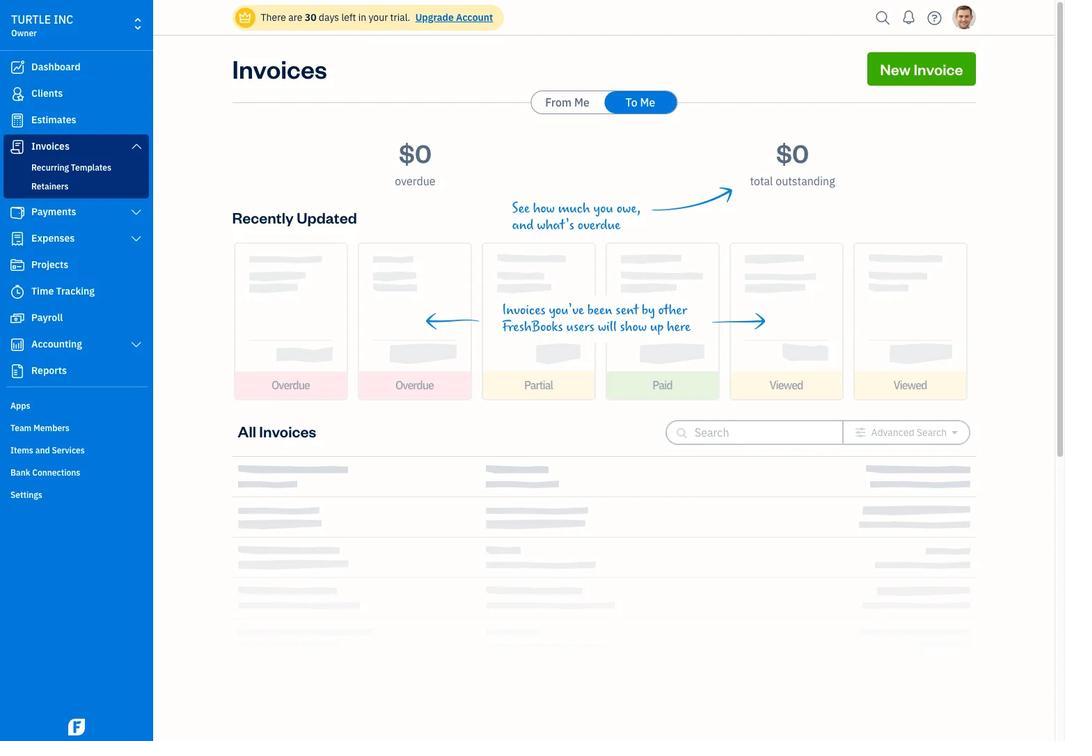 Task type: vqa. For each thing, say whether or not it's contained in the screenshot.
the overdue to the right
no



Task type: locate. For each thing, give the bounding box(es) containing it.
viewed
[[770, 378, 804, 392], [894, 378, 928, 392]]

invoice image
[[9, 140, 26, 154]]

bank connections
[[10, 467, 80, 478]]

accounting
[[31, 338, 82, 350]]

1 horizontal spatial $0
[[777, 137, 810, 169]]

1 $0 from the left
[[399, 137, 432, 169]]

estimates
[[31, 114, 76, 126]]

invoices
[[232, 52, 327, 85], [31, 140, 70, 153], [503, 302, 546, 318], [259, 421, 316, 441]]

chevron large down image inside the expenses link
[[130, 233, 143, 245]]

payroll link
[[3, 306, 149, 331]]

1 me from the left
[[575, 95, 590, 109]]

chevron large down image for invoices
[[130, 141, 143, 152]]

time tracking
[[31, 285, 95, 297]]

see
[[512, 201, 530, 217]]

dashboard
[[31, 61, 81, 73]]

invoices up freshbooks
[[503, 302, 546, 318]]

estimates link
[[3, 108, 149, 133]]

invoices link
[[3, 134, 149, 160]]

chevron large down image
[[130, 141, 143, 152], [130, 207, 143, 218], [130, 233, 143, 245]]

$0 total outstanding
[[751, 137, 836, 188]]

accounting link
[[3, 332, 149, 357]]

templates
[[71, 162, 111, 173]]

0 vertical spatial chevron large down image
[[130, 141, 143, 152]]

retainers link
[[6, 178, 146, 195]]

you've
[[549, 302, 585, 318]]

1 vertical spatial chevron large down image
[[130, 207, 143, 218]]

freshbooks
[[503, 319, 563, 335]]

freshbooks image
[[65, 719, 88, 736]]

here
[[667, 319, 691, 335]]

0 horizontal spatial $0
[[399, 137, 432, 169]]

items and services link
[[3, 440, 149, 461]]

much
[[559, 201, 591, 217]]

3 chevron large down image from the top
[[130, 233, 143, 245]]

0 horizontal spatial me
[[575, 95, 590, 109]]

dashboard image
[[9, 61, 26, 75]]

me for to me
[[641, 95, 656, 109]]

there are 30 days left in your trial. upgrade account
[[261, 11, 493, 24]]

apps link
[[3, 395, 149, 416]]

chevron large down image for expenses
[[130, 233, 143, 245]]

invoices down there
[[232, 52, 327, 85]]

go to help image
[[924, 7, 946, 28]]

30
[[305, 11, 317, 24]]

and right items on the left bottom
[[35, 445, 50, 456]]

from
[[546, 95, 572, 109]]

me right 'to'
[[641, 95, 656, 109]]

settings link
[[3, 484, 149, 505]]

0 vertical spatial and
[[512, 217, 534, 233]]

1 chevron large down image from the top
[[130, 141, 143, 152]]

see how much you owe, and what's overdue
[[512, 201, 641, 233]]

me
[[575, 95, 590, 109], [641, 95, 656, 109]]

to
[[626, 95, 638, 109]]

team members link
[[3, 417, 149, 438]]

$0 for $0 overdue
[[399, 137, 432, 169]]

invoices right the all
[[259, 421, 316, 441]]

dashboard link
[[3, 55, 149, 80]]

chevron large down image up recurring templates "link"
[[130, 141, 143, 152]]

recurring
[[31, 162, 69, 173]]

users
[[567, 319, 595, 335]]

to me
[[626, 95, 656, 109]]

2 vertical spatial chevron large down image
[[130, 233, 143, 245]]

client image
[[9, 87, 26, 101]]

reports link
[[3, 359, 149, 384]]

by
[[642, 302, 656, 318]]

all invoices
[[238, 421, 316, 441]]

payments link
[[3, 200, 149, 225]]

and
[[512, 217, 534, 233], [35, 445, 50, 456]]

bank connections link
[[3, 462, 149, 483]]

you
[[594, 201, 614, 217]]

invoices inside "invoices you've been sent by other freshbooks users will show up here"
[[503, 302, 546, 318]]

chevron large down image down payments link
[[130, 233, 143, 245]]

payments
[[31, 206, 76, 218]]

$0 overdue
[[395, 137, 436, 188]]

and down see
[[512, 217, 534, 233]]

updated
[[297, 208, 357, 227]]

owe,
[[617, 201, 641, 217]]

$0
[[399, 137, 432, 169], [777, 137, 810, 169]]

0 horizontal spatial viewed
[[770, 378, 804, 392]]

overdue
[[395, 174, 436, 188], [578, 217, 621, 233], [272, 378, 310, 392], [396, 378, 434, 392]]

and inside "main" element
[[35, 445, 50, 456]]

chevron large down image down retainers link
[[130, 207, 143, 218]]

2 chevron large down image from the top
[[130, 207, 143, 218]]

crown image
[[238, 10, 253, 25]]

outstanding
[[776, 174, 836, 188]]

invoices up recurring
[[31, 140, 70, 153]]

upgrade
[[416, 11, 454, 24]]

1 horizontal spatial me
[[641, 95, 656, 109]]

chart image
[[9, 338, 26, 352]]

0 horizontal spatial and
[[35, 445, 50, 456]]

1 horizontal spatial and
[[512, 217, 534, 233]]

inc
[[54, 13, 73, 26]]

team members
[[10, 423, 70, 433]]

left
[[342, 11, 356, 24]]

$0 inside $0 total outstanding
[[777, 137, 810, 169]]

1 vertical spatial and
[[35, 445, 50, 456]]

account
[[456, 11, 493, 24]]

me right from
[[575, 95, 590, 109]]

2 $0 from the left
[[777, 137, 810, 169]]

estimate image
[[9, 114, 26, 127]]

show
[[620, 319, 647, 335]]

1 horizontal spatial viewed
[[894, 378, 928, 392]]

sent
[[616, 302, 639, 318]]

chevron large down image
[[130, 339, 143, 350]]

chevron large down image inside invoices link
[[130, 141, 143, 152]]

upgrade account link
[[413, 11, 493, 24]]

2 me from the left
[[641, 95, 656, 109]]

$0 inside $0 overdue
[[399, 137, 432, 169]]



Task type: describe. For each thing, give the bounding box(es) containing it.
invoices you've been sent by other freshbooks users will show up here
[[503, 302, 691, 335]]

projects link
[[3, 253, 149, 278]]

new invoice
[[881, 59, 964, 79]]

up
[[651, 319, 664, 335]]

retainers
[[31, 181, 69, 192]]

been
[[588, 302, 613, 318]]

time
[[31, 285, 54, 297]]

days
[[319, 11, 339, 24]]

tracking
[[56, 285, 95, 297]]

from me link
[[532, 91, 604, 114]]

total
[[751, 174, 774, 188]]

main element
[[0, 0, 188, 741]]

Search text field
[[695, 421, 821, 444]]

will
[[598, 319, 617, 335]]

services
[[52, 445, 85, 456]]

your
[[369, 11, 388, 24]]

search image
[[873, 7, 895, 28]]

payment image
[[9, 206, 26, 219]]

expenses
[[31, 232, 75, 245]]

$0 for $0 total outstanding
[[777, 137, 810, 169]]

invoices inside "main" element
[[31, 140, 70, 153]]

notifications image
[[898, 3, 921, 31]]

items and services
[[10, 445, 85, 456]]

apps
[[10, 401, 30, 411]]

what's
[[537, 217, 575, 233]]

from me
[[546, 95, 590, 109]]

are
[[289, 11, 303, 24]]

trial.
[[391, 11, 411, 24]]

new
[[881, 59, 911, 79]]

all
[[238, 421, 256, 441]]

how
[[533, 201, 555, 217]]

team
[[10, 423, 32, 433]]

there
[[261, 11, 286, 24]]

report image
[[9, 364, 26, 378]]

chevron large down image for payments
[[130, 207, 143, 218]]

other
[[659, 302, 688, 318]]

to me link
[[605, 91, 677, 114]]

project image
[[9, 258, 26, 272]]

settings
[[10, 490, 42, 500]]

clients link
[[3, 82, 149, 107]]

recently updated
[[232, 208, 357, 227]]

time tracking link
[[3, 279, 149, 304]]

in
[[359, 11, 367, 24]]

reports
[[31, 364, 67, 377]]

bank
[[10, 467, 30, 478]]

overdue inside see how much you owe, and what's overdue
[[578, 217, 621, 233]]

turtle inc owner
[[11, 13, 73, 38]]

members
[[33, 423, 70, 433]]

recurring templates link
[[6, 160, 146, 176]]

timer image
[[9, 285, 26, 299]]

payroll
[[31, 311, 63, 324]]

expense image
[[9, 232, 26, 246]]

invoice
[[914, 59, 964, 79]]

2 viewed from the left
[[894, 378, 928, 392]]

1 viewed from the left
[[770, 378, 804, 392]]

expenses link
[[3, 226, 149, 252]]

items
[[10, 445, 33, 456]]

clients
[[31, 87, 63, 100]]

me for from me
[[575, 95, 590, 109]]

and inside see how much you owe, and what's overdue
[[512, 217, 534, 233]]

recently
[[232, 208, 294, 227]]

projects
[[31, 258, 68, 271]]

paid
[[653, 378, 673, 392]]

partial
[[525, 378, 553, 392]]

recurring templates
[[31, 162, 111, 173]]

turtle
[[11, 13, 51, 26]]

connections
[[32, 467, 80, 478]]

owner
[[11, 28, 37, 38]]

money image
[[9, 311, 26, 325]]

new invoice link
[[868, 52, 976, 86]]



